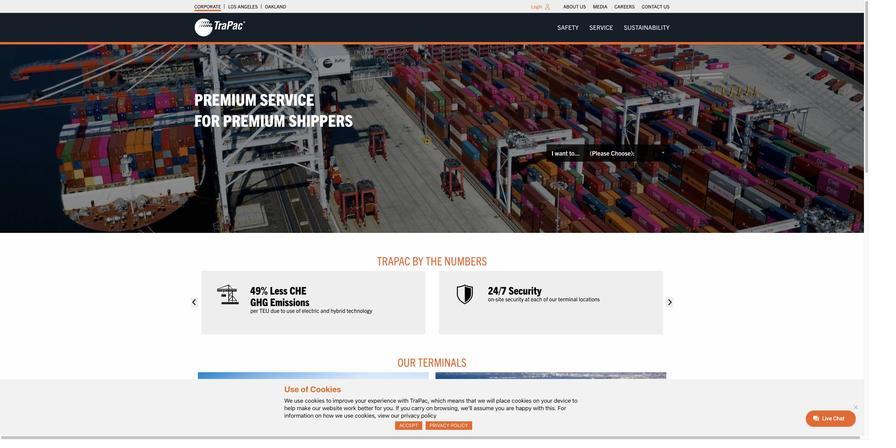 Task type: locate. For each thing, give the bounding box(es) containing it.
menu bar containing about us
[[560, 2, 673, 11]]

of right each
[[544, 296, 548, 303]]

1 vertical spatial service
[[260, 89, 314, 109]]

corporate image
[[194, 18, 245, 37]]

main content
[[188, 254, 677, 441]]

better
[[358, 405, 373, 412]]

with
[[398, 398, 409, 405], [533, 405, 544, 412]]

to...
[[569, 149, 580, 157]]

use up the make
[[294, 398, 303, 405]]

you down place
[[495, 405, 505, 412]]

experience
[[368, 398, 396, 405]]

1 vertical spatial of
[[296, 308, 301, 315]]

2 us from the left
[[664, 3, 670, 10]]

angeles
[[238, 3, 258, 10]]

on left how
[[315, 413, 322, 420]]

to
[[281, 308, 285, 315], [326, 398, 331, 405], [573, 398, 578, 405]]

us right contact
[[664, 3, 670, 10]]

1 you from the left
[[401, 405, 410, 412]]

of right use
[[301, 385, 309, 395]]

about us link
[[564, 2, 586, 11]]

us
[[580, 3, 586, 10], [664, 3, 670, 10]]

which
[[431, 398, 446, 405]]

us right the "about"
[[580, 3, 586, 10]]

menu bar
[[560, 2, 673, 11], [552, 21, 675, 34]]

we down the website
[[335, 413, 343, 420]]

we up assume
[[478, 398, 485, 405]]

use
[[284, 385, 299, 395]]

menu bar up service link
[[560, 2, 673, 11]]

site
[[496, 296, 504, 303]]

use of cookies we use cookies to improve your experience with trapac, which means that we will place cookies on your device to help make our website work better for you. if you carry on browsing, we'll assume you are happy with this. for information on how we use cookies, view our privacy policy
[[284, 385, 578, 420]]

1 horizontal spatial with
[[533, 405, 544, 412]]

0 vertical spatial menu bar
[[560, 2, 673, 11]]

1 us from the left
[[580, 3, 586, 10]]

0 vertical spatial for
[[194, 110, 220, 130]]

1 vertical spatial on
[[426, 405, 433, 412]]

menu bar containing safety
[[552, 21, 675, 34]]

cookies up happy
[[512, 398, 532, 405]]

2 vertical spatial use
[[344, 413, 353, 420]]

1 horizontal spatial us
[[664, 3, 670, 10]]

of inside 24/7 security on-site security at each of our terminal locations
[[544, 296, 548, 303]]

on left device
[[533, 398, 540, 405]]

24/7
[[488, 284, 507, 297]]

0 vertical spatial our
[[549, 296, 557, 303]]

you
[[401, 405, 410, 412], [495, 405, 505, 412]]

with left 'this.'
[[533, 405, 544, 412]]

use down work on the bottom left
[[344, 413, 353, 420]]

we
[[478, 398, 485, 405], [335, 413, 343, 420]]

emissions
[[270, 296, 310, 309]]

to right due
[[281, 308, 285, 315]]

ghg
[[250, 296, 268, 309]]

how
[[323, 413, 334, 420]]

our
[[549, 296, 557, 303], [312, 405, 321, 412], [391, 413, 400, 420]]

cookies
[[305, 398, 325, 405], [512, 398, 532, 405]]

on up the policy
[[426, 405, 433, 412]]

2 you from the left
[[495, 405, 505, 412]]

0 horizontal spatial cookies
[[305, 398, 325, 405]]

0 horizontal spatial with
[[398, 398, 409, 405]]

careers link
[[615, 2, 635, 11]]

0 horizontal spatial solid image
[[191, 298, 198, 308]]

1 vertical spatial menu bar
[[552, 21, 675, 34]]

our down if
[[391, 413, 400, 420]]

device
[[554, 398, 571, 405]]

menu bar down careers link
[[552, 21, 675, 34]]

0 vertical spatial of
[[544, 296, 548, 303]]

security
[[509, 284, 542, 297]]

2 vertical spatial on
[[315, 413, 322, 420]]

use inside 49% less che ghg emissions per teu due to use of electric and hybrid technology
[[287, 308, 295, 315]]

use right due
[[287, 308, 295, 315]]

your up 'this.'
[[541, 398, 553, 405]]

are
[[506, 405, 514, 412]]

with up if
[[398, 398, 409, 405]]

cookies up the make
[[305, 398, 325, 405]]

privacy
[[401, 413, 420, 420]]

1 vertical spatial for
[[558, 405, 566, 412]]

for inside use of cookies we use cookies to improve your experience with trapac, which means that we will place cookies on your device to help make our website work better for you. if you carry on browsing, we'll assume you are happy with this. for information on how we use cookies, view our privacy policy
[[558, 405, 566, 412]]

contact
[[642, 3, 663, 10]]

sustainability link
[[619, 21, 675, 34]]

shippers
[[289, 110, 353, 130]]

we'll
[[461, 405, 472, 412]]

0 horizontal spatial to
[[281, 308, 285, 315]]

0 vertical spatial use
[[287, 308, 295, 315]]

1 horizontal spatial you
[[495, 405, 505, 412]]

privacy policy link
[[426, 422, 472, 431]]

your
[[355, 398, 367, 405], [541, 398, 553, 405]]

1 vertical spatial use
[[294, 398, 303, 405]]

2 horizontal spatial on
[[533, 398, 540, 405]]

2 cookies from the left
[[512, 398, 532, 405]]

assume
[[474, 405, 494, 412]]

los
[[228, 3, 237, 10]]

0 vertical spatial service
[[590, 23, 613, 31]]

to inside 49% less che ghg emissions per teu due to use of electric and hybrid technology
[[281, 308, 285, 315]]

0 horizontal spatial for
[[194, 110, 220, 130]]

1 vertical spatial we
[[335, 413, 343, 420]]

contact us
[[642, 3, 670, 10]]

service
[[590, 23, 613, 31], [260, 89, 314, 109]]

0 horizontal spatial on
[[315, 413, 322, 420]]

sustainability
[[624, 23, 670, 31]]

your up better
[[355, 398, 367, 405]]

0 horizontal spatial your
[[355, 398, 367, 405]]

on
[[533, 398, 540, 405], [426, 405, 433, 412], [315, 413, 322, 420]]

0 vertical spatial we
[[478, 398, 485, 405]]

premium
[[194, 89, 257, 109], [223, 110, 285, 130]]

service inside premium service for premium shippers
[[260, 89, 314, 109]]

trapac
[[377, 254, 410, 268]]

you right if
[[401, 405, 410, 412]]

this.
[[546, 405, 556, 412]]

that
[[466, 398, 476, 405]]

for
[[194, 110, 220, 130], [558, 405, 566, 412]]

0 vertical spatial with
[[398, 398, 409, 405]]

of
[[544, 296, 548, 303], [296, 308, 301, 315], [301, 385, 309, 395]]

2 horizontal spatial to
[[573, 398, 578, 405]]

0 horizontal spatial us
[[580, 3, 586, 10]]

corporate link
[[194, 2, 221, 11]]

place
[[496, 398, 510, 405]]

0 horizontal spatial service
[[260, 89, 314, 109]]

1 horizontal spatial for
[[558, 405, 566, 412]]

cookies
[[310, 385, 341, 395]]

policy
[[421, 413, 437, 420]]

our right the make
[[312, 405, 321, 412]]

2 vertical spatial of
[[301, 385, 309, 395]]

privacy
[[430, 423, 450, 429]]

to right device
[[573, 398, 578, 405]]

1 horizontal spatial service
[[590, 23, 613, 31]]

che
[[290, 284, 307, 297]]

1 horizontal spatial your
[[541, 398, 553, 405]]

login
[[531, 3, 543, 10]]

solid image
[[191, 298, 198, 308], [666, 298, 674, 308]]

to up the website
[[326, 398, 331, 405]]

0 horizontal spatial you
[[401, 405, 410, 412]]

our inside 24/7 security on-site security at each of our terminal locations
[[549, 296, 557, 303]]

for inside premium service for premium shippers
[[194, 110, 220, 130]]

due
[[271, 308, 280, 315]]

no image
[[852, 404, 859, 411]]

1 horizontal spatial cookies
[[512, 398, 532, 405]]

1 horizontal spatial solid image
[[666, 298, 674, 308]]

2 vertical spatial our
[[391, 413, 400, 420]]

0 horizontal spatial our
[[312, 405, 321, 412]]

1 cookies from the left
[[305, 398, 325, 405]]

2 horizontal spatial our
[[549, 296, 557, 303]]

of left electric in the bottom left of the page
[[296, 308, 301, 315]]

technology
[[347, 308, 372, 315]]

1 horizontal spatial we
[[478, 398, 485, 405]]

our left the 'terminal'
[[549, 296, 557, 303]]

1 vertical spatial our
[[312, 405, 321, 412]]



Task type: describe. For each thing, give the bounding box(es) containing it.
0 vertical spatial on
[[533, 398, 540, 405]]

trapac by the numbers
[[377, 254, 487, 268]]

24/7 security on-site security at each of our terminal locations
[[488, 284, 600, 303]]

premium service for premium shippers
[[194, 89, 353, 130]]

at
[[525, 296, 530, 303]]

security
[[505, 296, 524, 303]]

1 horizontal spatial our
[[391, 413, 400, 420]]

locations
[[579, 296, 600, 303]]

privacy policy
[[430, 423, 468, 429]]

1 vertical spatial with
[[533, 405, 544, 412]]

improve
[[333, 398, 354, 405]]

help
[[284, 405, 296, 412]]

0 vertical spatial premium
[[194, 89, 257, 109]]

main content containing trapac by the numbers
[[188, 254, 677, 441]]

our terminals
[[398, 355, 467, 370]]

teu
[[259, 308, 269, 315]]

1 your from the left
[[355, 398, 367, 405]]

49% less che ghg emissions per teu due to use of electric and hybrid technology
[[250, 284, 372, 315]]

0 horizontal spatial we
[[335, 413, 343, 420]]

our
[[398, 355, 416, 370]]

1 vertical spatial premium
[[223, 110, 285, 130]]

careers
[[615, 3, 635, 10]]

terminals
[[418, 355, 467, 370]]

i
[[552, 149, 554, 157]]

us for contact us
[[664, 3, 670, 10]]

of inside use of cookies we use cookies to improve your experience with trapac, which means that we will place cookies on your device to help make our website work better for you. if you carry on browsing, we'll assume you are happy with this. for information on how we use cookies, view our privacy policy
[[301, 385, 309, 395]]

website
[[322, 405, 342, 412]]

1 horizontal spatial on
[[426, 405, 433, 412]]

on-
[[488, 296, 496, 303]]

by
[[413, 254, 424, 268]]

the
[[426, 254, 442, 268]]

accept
[[399, 423, 418, 429]]

of inside 49% less che ghg emissions per teu due to use of electric and hybrid technology
[[296, 308, 301, 315]]

for
[[375, 405, 382, 412]]

hybrid
[[331, 308, 346, 315]]

light image
[[545, 4, 550, 10]]

media link
[[593, 2, 608, 11]]

carry
[[412, 405, 425, 412]]

cookies,
[[355, 413, 376, 420]]

terminal
[[558, 296, 578, 303]]

2 your from the left
[[541, 398, 553, 405]]

2 solid image from the left
[[666, 298, 674, 308]]

safety link
[[552, 21, 584, 34]]

browsing,
[[434, 405, 459, 412]]

policy
[[451, 423, 468, 429]]

1 solid image from the left
[[191, 298, 198, 308]]

service link
[[584, 21, 619, 34]]

1 horizontal spatial to
[[326, 398, 331, 405]]

oakland
[[265, 3, 286, 10]]

49%
[[250, 284, 268, 297]]

view
[[378, 413, 390, 420]]

corporate
[[194, 3, 221, 10]]

oakland link
[[265, 2, 286, 11]]

los angeles link
[[228, 2, 258, 11]]

each
[[531, 296, 542, 303]]

will
[[487, 398, 495, 405]]

contact us link
[[642, 2, 670, 11]]

about us
[[564, 3, 586, 10]]

happy
[[516, 405, 532, 412]]

less
[[270, 284, 288, 297]]

electric
[[302, 308, 319, 315]]

means
[[448, 398, 465, 405]]

numbers
[[444, 254, 487, 268]]

trapac,
[[410, 398, 429, 405]]

login link
[[531, 3, 543, 10]]

media
[[593, 3, 608, 10]]

about
[[564, 3, 579, 10]]

want
[[555, 149, 568, 157]]

and
[[321, 308, 329, 315]]

you.
[[384, 405, 394, 412]]

i want to...
[[552, 149, 580, 157]]

us for about us
[[580, 3, 586, 10]]

if
[[396, 405, 399, 412]]

information
[[284, 413, 314, 420]]

los angeles
[[228, 3, 258, 10]]

per
[[250, 308, 258, 315]]

work
[[344, 405, 356, 412]]

we
[[284, 398, 293, 405]]

safety
[[558, 23, 579, 31]]



Task type: vqa. For each thing, say whether or not it's contained in the screenshot.
second your from right
yes



